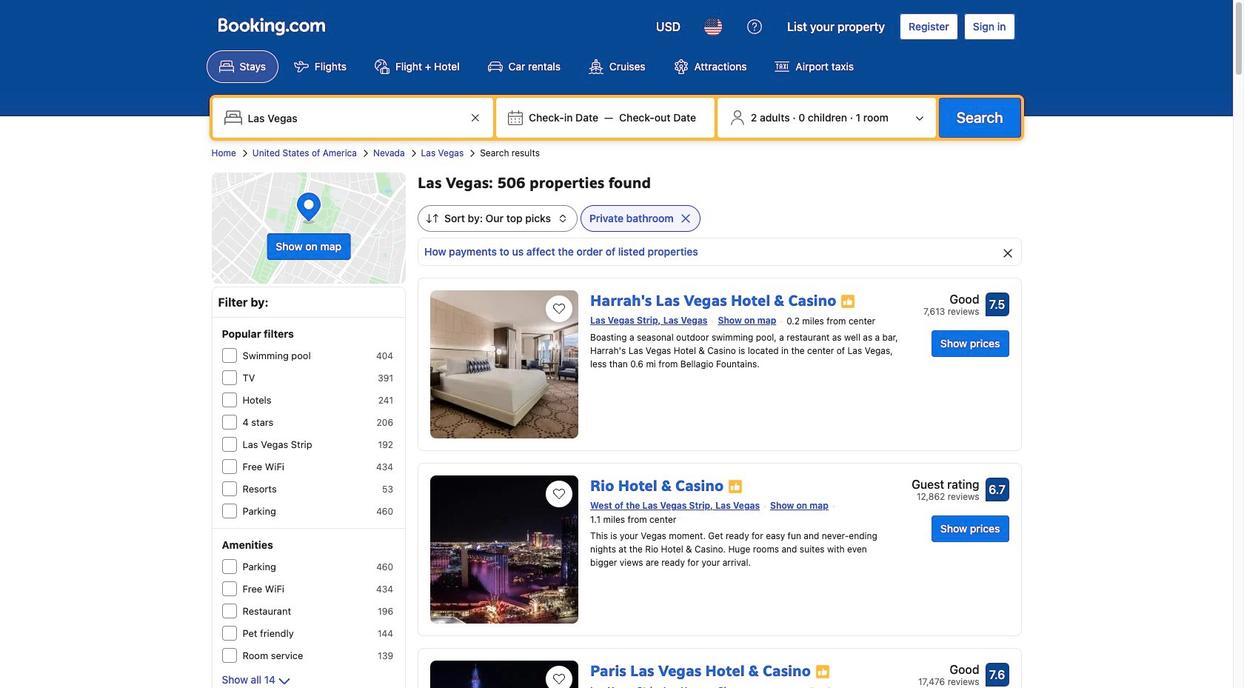 Task type: describe. For each thing, give the bounding box(es) containing it.
this property is part of our preferred partner program. it's committed to providing excellent service and good value. it'll pay us a higher commission if you make a booking. image for rio hotel & casino image
[[728, 479, 743, 494]]

booking.com image
[[218, 18, 325, 36]]

harrah's las vegas hotel & casino image
[[430, 290, 578, 438]]

search results updated. las vegas: 506 properties found. applied filters: private bathroom. element
[[418, 173, 1022, 193]]



Task type: vqa. For each thing, say whether or not it's contained in the screenshot.
Las Vegas
no



Task type: locate. For each thing, give the bounding box(es) containing it.
this property is part of our preferred partner program. it's committed to providing excellent service and good value. it'll pay us a higher commission if you make a booking. image
[[841, 294, 856, 309], [841, 294, 856, 309], [728, 479, 743, 494]]

Where are you going? field
[[242, 104, 467, 131]]

this property is part of our preferred partner program. it's committed to providing excellent service and good value. it'll pay us a higher commission if you make a booking. image
[[728, 479, 743, 494], [815, 664, 830, 679], [815, 664, 830, 679]]

rio hotel & casino image
[[430, 476, 578, 624]]

this property is part of our preferred partner program. it's committed to providing excellent service and good value. it'll pay us a higher commission if you make a booking. image for harrah's las vegas hotel & casino image at the left
[[841, 294, 856, 309]]



